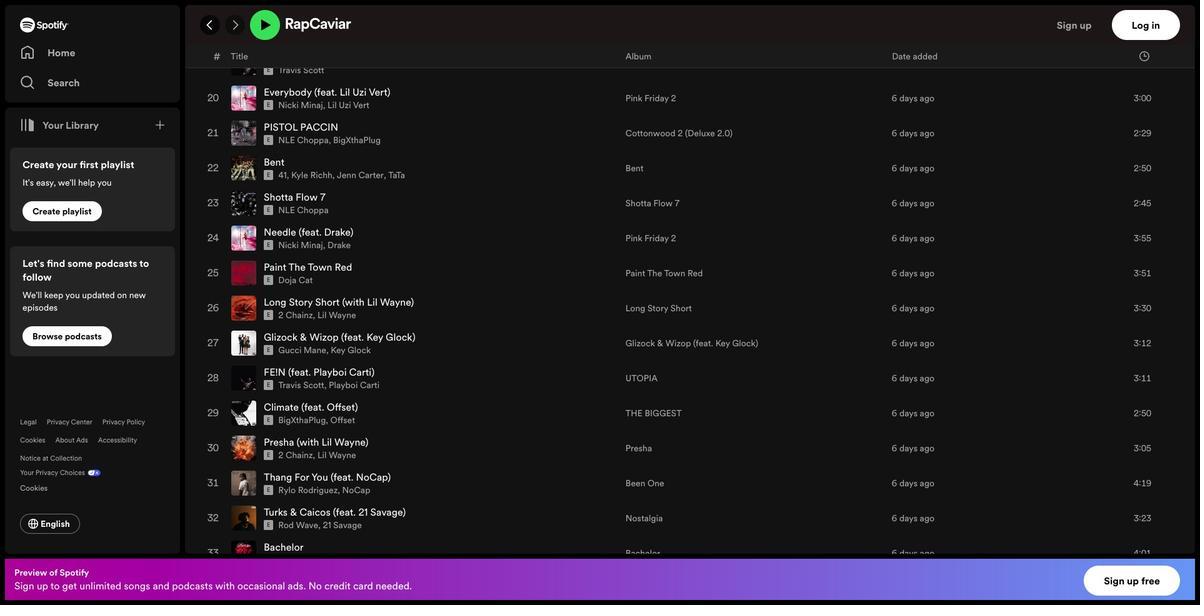 Task type: describe. For each thing, give the bounding box(es) containing it.
nicki minaj link for needle
[[278, 239, 323, 252]]

6 for long story short (with lil wayne)
[[892, 302, 898, 315]]

thang
[[264, 470, 292, 484]]

one
[[648, 477, 665, 490]]

biggest
[[645, 407, 682, 420]]

privacy down at
[[36, 468, 58, 478]]

lil inside everybody (feat. lil uzi vert) e
[[340, 85, 350, 99]]

2 travis scott link from the top
[[278, 379, 324, 392]]

nle choppa , bigxthaplug
[[278, 134, 381, 146]]

2 chainz , lil wayne for short
[[278, 309, 356, 322]]

about ads link
[[55, 436, 88, 445]]

0 horizontal spatial uzi
[[339, 99, 351, 111]]

to inside preview of spotify sign up to get unlimited songs and podcasts with occasional ads. no credit card needed.
[[51, 579, 60, 593]]

7 for shotta flow 7 e
[[320, 190, 326, 204]]

friday for everybody (feat. lil uzi vert)
[[645, 92, 669, 105]]

card
[[353, 579, 373, 593]]

nicki minaj , drake
[[278, 239, 351, 252]]

savage
[[334, 519, 362, 532]]

fe!n (feat. playboi carti) e
[[264, 365, 375, 389]]

notice at collection
[[20, 454, 82, 463]]

playlist inside create your first playlist it's easy, we'll help you
[[101, 158, 134, 171]]

needle (feat. drake) e
[[264, 225, 354, 249]]

offset
[[331, 414, 355, 427]]

pink friday 2 for needle (feat. drake)
[[626, 232, 677, 245]]

, for thang
[[338, 484, 340, 497]]

2 left '(deluxe'
[[678, 127, 683, 140]]

3:23
[[1135, 512, 1152, 525]]

your
[[56, 158, 77, 171]]

cottonwood 2 (deluxe 2.0) link
[[626, 127, 733, 140]]

with
[[215, 579, 235, 593]]

choppa for nle choppa , bigxthaplug
[[297, 134, 329, 146]]

rod
[[278, 519, 294, 532]]

15 ago from the top
[[920, 547, 935, 560]]

key for glizock & wizop (feat. key glock)
[[716, 337, 731, 350]]

ago for thang for you (feat. nocap)
[[920, 477, 935, 490]]

town for paint the town red
[[665, 267, 686, 280]]

search
[[48, 76, 80, 89]]

explicit element for presha (with lil wayne)
[[264, 450, 273, 460]]

sign inside preview of spotify sign up to get unlimited songs and podcasts with occasional ads. no credit card needed.
[[14, 579, 34, 593]]

0 horizontal spatial key
[[331, 344, 346, 357]]

days for needle (feat. drake)
[[900, 232, 918, 245]]

, for pistol
[[329, 134, 331, 146]]

21 inside turks & caicos (feat. 21 savage) e
[[359, 505, 368, 519]]

tata
[[389, 169, 405, 182]]

climate (feat. offset) cell
[[231, 397, 616, 430]]

crazy link
[[264, 15, 290, 29]]

been one
[[626, 477, 665, 490]]

(feat. inside thang for you (feat. nocap) e
[[331, 470, 354, 484]]

songs
[[124, 579, 150, 593]]

e inside pistol paccin e
[[267, 136, 270, 144]]

6 days ago for climate (feat. offset)
[[892, 407, 935, 420]]

long story short (with lil wayne) cell
[[231, 292, 616, 325]]

ago for everybody (feat. lil uzi vert)
[[920, 92, 935, 105]]

explicit element for pistol paccin
[[264, 135, 273, 145]]

6 days ago for bent
[[892, 162, 935, 175]]

doja cat
[[278, 274, 313, 287]]

travis scott
[[278, 64, 324, 76]]

flow for shotta flow 7 e
[[296, 190, 318, 204]]

date added
[[893, 50, 938, 62]]

(feat. inside fe!n (feat. playboi carti) e
[[288, 365, 311, 379]]

, for glizock
[[326, 344, 329, 357]]

0 vertical spatial bigxthaplug link
[[333, 134, 381, 146]]

story for long story short
[[648, 302, 669, 315]]

e inside everybody (feat. lil uzi vert) e
[[267, 101, 270, 109]]

shotta flow 7
[[626, 197, 680, 210]]

you for first
[[97, 176, 112, 189]]

3:11
[[1135, 372, 1152, 385]]

6 days ago for long story short (with lil wayne)
[[892, 302, 935, 315]]

about
[[55, 436, 75, 445]]

(feat. inside turks & caicos (feat. 21 savage) e
[[333, 505, 356, 519]]

drake link
[[328, 239, 351, 252]]

explicit element for glizock & wizop (feat. key glock)
[[264, 345, 273, 355]]

days for glizock & wizop (feat. key glock)
[[900, 337, 918, 350]]

doja cat link
[[278, 274, 313, 287]]

2:50 for climate (feat. offset)
[[1135, 407, 1152, 420]]

4:01
[[1135, 547, 1152, 560]]

up inside preview of spotify sign up to get unlimited songs and podcasts with occasional ads. no credit card needed.
[[37, 579, 48, 593]]

create your first playlist it's easy, we'll help you
[[23, 158, 134, 189]]

1 6 from the top
[[892, 57, 898, 70]]

gucci mane , key glock
[[278, 344, 371, 357]]

3:55
[[1135, 232, 1152, 245]]

nicki minaj , lil uzi vert
[[278, 99, 370, 111]]

easy,
[[36, 176, 56, 189]]

go back image
[[205, 20, 215, 30]]

bent cell
[[231, 151, 616, 185]]

california consumer privacy act (ccpa) opt-out icon image
[[85, 468, 101, 480]]

& for glizock & wizop (feat. key glock)
[[300, 330, 307, 344]]

(with inside long story short (with lil wayne) e
[[342, 295, 365, 309]]

added
[[914, 50, 938, 62]]

days for shotta flow 7
[[900, 197, 918, 210]]

in
[[1152, 18, 1161, 32]]

1 horizontal spatial glizock & wizop (feat. key glock) link
[[626, 337, 759, 350]]

bachelor inside cell
[[264, 541, 304, 554]]

go forward image
[[230, 20, 240, 30]]

rylo rodriguez link
[[278, 484, 338, 497]]

your library
[[43, 118, 99, 132]]

travis scott , playboi carti
[[278, 379, 380, 392]]

unlimited
[[80, 579, 121, 593]]

podcasts inside let's find some podcasts to follow we'll keep you updated on new episodes
[[95, 256, 137, 270]]

1 cookies from the top
[[20, 436, 45, 445]]

rod wave , 21 savage
[[278, 519, 362, 532]]

sign for sign up
[[1057, 18, 1078, 32]]

episodes
[[23, 301, 58, 314]]

6 for pistol paccin
[[892, 127, 898, 140]]

6 for climate (feat. offset)
[[892, 407, 898, 420]]

days for long story short (with lil wayne)
[[900, 302, 918, 315]]

utopia link for 3:11
[[626, 372, 658, 385]]

ago for paint the town red
[[920, 267, 935, 280]]

# row
[[201, 45, 1180, 68]]

preview
[[14, 567, 47, 579]]

ago for shotta flow 7
[[920, 197, 935, 210]]

create for your
[[23, 158, 54, 171]]

e inside long story short (with lil wayne) e
[[267, 312, 270, 319]]

(deluxe
[[685, 127, 715, 140]]

, for needle
[[323, 239, 326, 252]]

pink friday 2 link for everybody (feat. lil uzi vert)
[[626, 92, 677, 105]]

days for bent
[[900, 162, 918, 175]]

travis for travis scott
[[278, 64, 301, 76]]

turks & caicos (feat. 21 savage) link
[[264, 505, 406, 519]]

needle
[[264, 225, 296, 239]]

wayne) inside presha (with lil wayne) e
[[335, 435, 369, 449]]

bent for bent
[[626, 162, 644, 175]]

(feat. inside climate (feat. offset) e
[[302, 400, 324, 414]]

2 up cottonwood 2 (deluxe 2.0) link
[[671, 92, 677, 105]]

presha for presha (with lil wayne) e
[[264, 435, 294, 449]]

your privacy choices
[[20, 468, 85, 478]]

(feat. inside everybody (feat. lil uzi vert) e
[[314, 85, 337, 99]]

2 chainz link for (with
[[278, 449, 313, 462]]

travis scott link inside travis scott cell
[[278, 64, 324, 76]]

long story short
[[626, 302, 692, 315]]

free
[[1142, 574, 1161, 588]]

2 cookies link from the top
[[20, 480, 58, 494]]

1 horizontal spatial bent link
[[626, 162, 644, 175]]

been
[[626, 477, 646, 490]]

nostalgia
[[626, 512, 663, 525]]

6 days ago for presha (with lil wayne)
[[892, 442, 935, 455]]

pistol paccin e
[[264, 120, 338, 144]]

, for presha
[[313, 449, 315, 462]]

english
[[41, 518, 70, 530]]

paint for paint the town red
[[626, 267, 646, 280]]

pistol paccin cell
[[231, 116, 616, 150]]

e inside paint the town red e
[[267, 277, 270, 284]]

e inside needle (feat. drake) e
[[267, 242, 270, 249]]

e inside bent e
[[267, 171, 270, 179]]

7 for shotta flow 7
[[675, 197, 680, 210]]

drake
[[328, 239, 351, 252]]

days for fe!n (feat. playboi carti)
[[900, 372, 918, 385]]

thang for you (feat. nocap) e
[[264, 470, 391, 494]]

on
[[117, 289, 127, 301]]

turks & caicos (feat. 21 savage) cell
[[231, 502, 616, 536]]

crazy e
[[264, 15, 290, 39]]

nle choppa
[[278, 204, 329, 217]]

6 for shotta flow 7
[[892, 197, 898, 210]]

your for your library
[[43, 118, 63, 132]]

of
[[49, 567, 57, 579]]

2 cookies from the top
[[20, 483, 48, 493]]

playboi carti link
[[329, 379, 380, 392]]

get
[[62, 579, 77, 593]]

fe!n
[[264, 365, 286, 379]]

main element
[[5, 5, 180, 554]]

e inside travis scott cell
[[267, 66, 270, 74]]

explicit element for crazy
[[264, 30, 273, 40]]

0 horizontal spatial 21
[[323, 519, 331, 532]]

wayne for (with
[[329, 309, 356, 322]]

glizock & wizop (feat. key glock) e
[[264, 330, 416, 354]]

3:31
[[1135, 57, 1152, 70]]

crazy cell
[[231, 11, 616, 45]]

(with inside presha (with lil wayne) e
[[297, 435, 319, 449]]

2:29
[[1135, 127, 1152, 140]]

top bar and user menu element
[[185, 5, 1196, 45]]

your privacy choices button
[[20, 468, 85, 478]]

e inside thang for you (feat. nocap) e
[[267, 487, 270, 494]]

lil inside presha (with lil wayne) e
[[322, 435, 332, 449]]

shotta flow 7 link inside "cell"
[[264, 190, 326, 204]]

cottonwood 2 (deluxe 2.0)
[[626, 127, 733, 140]]

(feat. inside needle (feat. drake) e
[[299, 225, 322, 239]]

playlist inside button
[[62, 205, 92, 218]]

pink friday 2 for everybody (feat. lil uzi vert)
[[626, 92, 677, 105]]

no
[[309, 579, 322, 593]]

home link
[[20, 40, 165, 65]]

2 chainz link for story
[[278, 309, 313, 322]]

6 for bent
[[892, 162, 898, 175]]

3:05
[[1135, 442, 1152, 455]]

uzi inside everybody (feat. lil uzi vert) e
[[353, 85, 367, 99]]

library
[[66, 118, 99, 132]]

ago for fe!n (feat. playboi carti)
[[920, 372, 935, 385]]

bent for bent e
[[264, 155, 285, 169]]

help
[[78, 176, 95, 189]]

ago for climate (feat. offset)
[[920, 407, 935, 420]]

mane
[[304, 344, 326, 357]]

rapcaviar
[[285, 18, 351, 33]]

e inside turks & caicos (feat. 21 savage) e
[[267, 522, 270, 529]]

ads
[[76, 436, 88, 445]]

long story short (with lil wayne) e
[[264, 295, 414, 319]]

nle for nle choppa , bigxthaplug
[[278, 134, 295, 146]]

lil baby
[[278, 29, 309, 41]]

browse podcasts link
[[23, 326, 112, 347]]

bigxthaplug inside pistol paccin cell
[[333, 134, 381, 146]]

2.0)
[[718, 127, 733, 140]]

ago for turks & caicos (feat. 21 savage)
[[920, 512, 935, 525]]

1 horizontal spatial bachelor link
[[626, 547, 661, 560]]

log in
[[1132, 18, 1161, 32]]

wayne for wayne)
[[329, 449, 356, 462]]

days for pistol paccin
[[900, 127, 918, 140]]

climate (feat. offset) link
[[264, 400, 358, 414]]

1 explicit element from the top
[[264, 0, 273, 5]]

privacy center
[[47, 418, 92, 427]]

explicit element for needle (feat. drake)
[[264, 240, 273, 250]]

glock) for glizock & wizop (feat. key glock)
[[733, 337, 759, 350]]

shotta flow 7 cell
[[231, 187, 616, 220]]

presha (with lil wayne) cell
[[231, 432, 616, 465]]

6 for turks & caicos (feat. 21 savage)
[[892, 512, 898, 525]]

home
[[48, 46, 75, 59]]

1 horizontal spatial shotta flow 7 link
[[626, 197, 680, 210]]

(feat. inside glizock & wizop (feat. key glock) e
[[341, 330, 364, 344]]

1 vertical spatial podcasts
[[65, 330, 102, 343]]

6 for paint the town red
[[892, 267, 898, 280]]

chainz for story
[[286, 309, 313, 322]]

it's
[[23, 176, 34, 189]]

rylo rodriguez , nocap
[[278, 484, 371, 497]]

explicit element for bent
[[264, 170, 273, 180]]

needle (feat. drake) cell
[[231, 222, 616, 255]]

long for long story short (with lil wayne) e
[[264, 295, 287, 309]]

glizock for glizock & wizop (feat. key glock)
[[626, 337, 656, 350]]

log in button
[[1112, 10, 1181, 40]]

1 6 days ago from the top
[[892, 57, 935, 70]]

privacy for privacy policy
[[102, 418, 125, 427]]



Task type: vqa. For each thing, say whether or not it's contained in the screenshot.


Task type: locate. For each thing, give the bounding box(es) containing it.
2:45
[[1135, 197, 1152, 210]]

glock) inside glizock & wizop (feat. key glock) e
[[386, 330, 416, 344]]

, inside the glizock & wizop (feat. key glock) cell
[[326, 344, 329, 357]]

0 vertical spatial create
[[23, 158, 54, 171]]

flow inside shotta flow 7 e
[[296, 190, 318, 204]]

choppa inside pistol paccin cell
[[297, 134, 329, 146]]

podcasts up on
[[95, 256, 137, 270]]

chainz inside presha (with lil wayne) "cell"
[[286, 449, 313, 462]]

14 e from the top
[[267, 487, 270, 494]]

8 6 days ago from the top
[[892, 302, 935, 315]]

0 horizontal spatial bigxthaplug link
[[278, 414, 326, 427]]

0 vertical spatial playlist
[[101, 158, 134, 171]]

bigxthaplug , offset
[[278, 414, 355, 427]]

thang for you (feat. nocap) cell
[[231, 467, 616, 500]]

nocap)
[[356, 470, 391, 484]]

#
[[213, 49, 221, 63]]

podcasts inside preview of spotify sign up to get unlimited songs and podcasts with occasional ads. no credit card needed.
[[172, 579, 213, 593]]

long down the paint the town red
[[626, 302, 646, 315]]

2 6 from the top
[[892, 92, 898, 105]]

9 e from the top
[[267, 312, 270, 319]]

10 6 days ago from the top
[[892, 372, 935, 385]]

e inside glizock & wizop (feat. key glock) e
[[267, 347, 270, 354]]

bigxthaplug up presha (with lil wayne) 'link' on the bottom left of page
[[278, 414, 326, 427]]

story for long story short (with lil wayne) e
[[289, 295, 313, 309]]

7 inside shotta flow 7 e
[[320, 190, 326, 204]]

your
[[43, 118, 63, 132], [20, 468, 34, 478]]

to left "get"
[[51, 579, 60, 593]]

friday up cottonwood
[[645, 92, 669, 105]]

presha for presha
[[626, 442, 652, 455]]

2 explicit element from the top
[[264, 30, 273, 40]]

3:12 left in
[[1135, 22, 1152, 35]]

paint left cat
[[264, 260, 286, 274]]

2 nicki minaj link from the top
[[278, 239, 323, 252]]

scott up "climate (feat. offset)" link on the bottom left of the page
[[303, 379, 324, 392]]

4 6 days ago from the top
[[892, 162, 935, 175]]

1 horizontal spatial &
[[300, 330, 307, 344]]

lil wayne link up thang for you (feat. nocap) link
[[318, 449, 356, 462]]

0 horizontal spatial paint
[[264, 260, 286, 274]]

6 ago from the top
[[920, 232, 935, 245]]

(with up glizock & wizop (feat. key glock) e
[[342, 295, 365, 309]]

pink for needle (feat. drake)
[[626, 232, 643, 245]]

2 minaj from the top
[[301, 239, 323, 252]]

duration element
[[1140, 51, 1150, 61]]

1 vertical spatial lil wayne link
[[318, 449, 356, 462]]

nle choppa link inside shotta flow 7 "cell"
[[278, 204, 329, 217]]

vert)
[[369, 85, 391, 99]]

sign
[[1057, 18, 1078, 32], [1105, 574, 1125, 588], [14, 579, 34, 593]]

wayne) down offset link
[[335, 435, 369, 449]]

0 vertical spatial utopia
[[626, 57, 658, 70]]

new
[[129, 289, 146, 301]]

friday down shotta flow 7
[[645, 232, 669, 245]]

13 6 days ago from the top
[[892, 477, 935, 490]]

explicit element inside the crazy cell
[[264, 30, 273, 40]]

14 explicit element from the top
[[264, 450, 273, 460]]

you for some
[[65, 289, 80, 301]]

lil wayne link for lil
[[318, 449, 356, 462]]

wizop inside glizock & wizop (feat. key glock) e
[[310, 330, 339, 344]]

4 ago from the top
[[920, 162, 935, 175]]

explicit element inside the glizock & wizop (feat. key glock) cell
[[264, 345, 273, 355]]

bent left kyle
[[264, 155, 285, 169]]

10 e from the top
[[267, 347, 270, 354]]

bent e
[[264, 155, 285, 179]]

explicit element for climate (feat. offset)
[[264, 415, 273, 425]]

ago for bent
[[920, 162, 935, 175]]

2 inside presha (with lil wayne) "cell"
[[278, 449, 284, 462]]

glock) for glizock & wizop (feat. key glock) e
[[386, 330, 416, 344]]

10 6 from the top
[[892, 372, 898, 385]]

0 horizontal spatial bachelor
[[264, 541, 304, 554]]

travis inside fe!n (feat. playboi carti) cell
[[278, 379, 301, 392]]

utopia down top bar and user menu element
[[626, 57, 658, 70]]

11 6 days ago from the top
[[892, 407, 935, 420]]

1 horizontal spatial paint the town red link
[[626, 267, 703, 280]]

1 horizontal spatial bigxthaplug link
[[333, 134, 381, 146]]

bent inside cell
[[264, 155, 285, 169]]

nle up bent e in the top of the page
[[278, 134, 295, 146]]

to
[[140, 256, 149, 270], [51, 579, 60, 593]]

up left the log
[[1080, 18, 1092, 32]]

2 inside long story short (with lil wayne) cell
[[278, 309, 284, 322]]

0 vertical spatial to
[[140, 256, 149, 270]]

1 scott from the top
[[303, 64, 324, 76]]

0 vertical spatial cookies link
[[20, 436, 45, 445]]

create
[[23, 158, 54, 171], [33, 205, 60, 218]]

1 horizontal spatial you
[[97, 176, 112, 189]]

2 chainz link down doja cat link
[[278, 309, 313, 322]]

1 horizontal spatial paint
[[626, 267, 646, 280]]

red for paint the town red
[[688, 267, 703, 280]]

sign inside 'button'
[[1105, 574, 1125, 588]]

offset)
[[327, 400, 358, 414]]

0 vertical spatial nicki
[[278, 99, 299, 111]]

# column header
[[213, 45, 221, 67]]

2:50 for bent
[[1135, 162, 1152, 175]]

you right keep
[[65, 289, 80, 301]]

utopia link up the
[[626, 372, 658, 385]]

1 horizontal spatial bachelor
[[626, 547, 661, 560]]

1 vertical spatial 2 chainz link
[[278, 449, 313, 462]]

cookies link down your privacy choices button
[[20, 480, 58, 494]]

(feat.
[[314, 85, 337, 99], [299, 225, 322, 239], [341, 330, 364, 344], [694, 337, 714, 350], [288, 365, 311, 379], [302, 400, 324, 414], [331, 470, 354, 484], [333, 505, 356, 519]]

2 chainz from the top
[[286, 449, 313, 462]]

1 nle from the top
[[278, 134, 295, 146]]

nle
[[278, 134, 295, 146], [278, 204, 295, 217]]

travis scott link up "climate (feat. offset)" link on the bottom left of the page
[[278, 379, 324, 392]]

carter
[[359, 169, 384, 182]]

14 6 days ago from the top
[[892, 512, 935, 525]]

6 days ago for glizock & wizop (feat. key glock)
[[892, 337, 935, 350]]

0 vertical spatial 2:50
[[1135, 162, 1152, 175]]

explicit element inside pistol paccin cell
[[264, 135, 273, 145]]

privacy up accessibility link
[[102, 418, 125, 427]]

scott inside cell
[[303, 64, 324, 76]]

(with down the bigxthaplug , offset
[[297, 435, 319, 449]]

6 6 days ago from the top
[[892, 232, 935, 245]]

2 choppa from the top
[[297, 204, 329, 217]]

paint inside paint the town red e
[[264, 260, 286, 274]]

travis scott link up the everybody at the left top of the page
[[278, 64, 324, 76]]

nicki minaj link
[[278, 99, 323, 111], [278, 239, 323, 252]]

, inside "turks & caicos (feat. 21 savage)" cell
[[318, 519, 321, 532]]

wayne) down paint the town red cell
[[380, 295, 414, 309]]

nle up needle
[[278, 204, 295, 217]]

at
[[42, 454, 48, 463]]

minaj
[[301, 99, 323, 111], [301, 239, 323, 252]]

paint
[[264, 260, 286, 274], [626, 267, 646, 280]]

10 days from the top
[[900, 372, 918, 385]]

shotta for shotta flow 7
[[626, 197, 652, 210]]

utopia for 3:11
[[626, 372, 658, 385]]

red for paint the town red e
[[335, 260, 352, 274]]

pink for everybody (feat. lil uzi vert)
[[626, 92, 643, 105]]

9 days from the top
[[900, 337, 918, 350]]

days for everybody (feat. lil uzi vert)
[[900, 92, 918, 105]]

1 vertical spatial you
[[65, 289, 80, 301]]

1 vertical spatial nicki
[[278, 239, 299, 252]]

explicit element inside travis scott cell
[[264, 65, 273, 75]]

1 horizontal spatial your
[[43, 118, 63, 132]]

wayne up glizock & wizop (feat. key glock) e
[[329, 309, 356, 322]]

1 vertical spatial nicki minaj link
[[278, 239, 323, 252]]

0 vertical spatial (with
[[342, 295, 365, 309]]

15 6 from the top
[[892, 547, 898, 560]]

explicit element inside fe!n (feat. playboi carti) cell
[[264, 380, 273, 390]]

1 vertical spatial scott
[[303, 379, 324, 392]]

updated
[[82, 289, 115, 301]]

0 horizontal spatial shotta
[[264, 190, 293, 204]]

crazy
[[264, 15, 290, 29]]

nicki inside everybody (feat. lil uzi vert) cell
[[278, 99, 299, 111]]

bachelor link inside cell
[[264, 541, 304, 554]]

, for long
[[313, 309, 315, 322]]

41 , kyle richh , jenn carter , tata
[[278, 169, 405, 182]]

to inside let's find some podcasts to follow we'll keep you updated on new episodes
[[140, 256, 149, 270]]

needle (feat. drake) link
[[264, 225, 354, 239]]

travis up climate
[[278, 379, 301, 392]]

lil wayne link inside "cell"
[[318, 449, 356, 462]]

bachelor down rod
[[264, 541, 304, 554]]

2:50 down 2:29
[[1135, 162, 1152, 175]]

minaj for everybody
[[301, 99, 323, 111]]

2 chainz , lil wayne inside presha (with lil wayne) "cell"
[[278, 449, 356, 462]]

minaj inside needle (feat. drake) cell
[[301, 239, 323, 252]]

bachelor link down nostalgia link
[[626, 547, 661, 560]]

red up long story short link
[[688, 267, 703, 280]]

nicki for needle
[[278, 239, 299, 252]]

9 ago from the top
[[920, 337, 935, 350]]

1 ago from the top
[[920, 57, 935, 70]]

14 days from the top
[[900, 512, 918, 525]]

cookies
[[20, 436, 45, 445], [20, 483, 48, 493]]

wizop for glizock & wizop (feat. key glock)
[[666, 337, 691, 350]]

9 explicit element from the top
[[264, 275, 273, 285]]

paint the town red link inside cell
[[264, 260, 352, 274]]

your inside button
[[43, 118, 63, 132]]

0 vertical spatial cookies
[[20, 436, 45, 445]]

2 up the paint the town red
[[671, 232, 677, 245]]

the
[[289, 260, 306, 274], [648, 267, 663, 280]]

fe!n (feat. playboi carti) cell
[[231, 362, 616, 395]]

playboi inside fe!n (feat. playboi carti) e
[[314, 365, 347, 379]]

your left library
[[43, 118, 63, 132]]

occasional
[[237, 579, 285, 593]]

bigxthaplug inside climate (feat. offset) cell
[[278, 414, 326, 427]]

1 pink friday 2 link from the top
[[626, 92, 677, 105]]

town up long story short link
[[665, 267, 686, 280]]

glock
[[348, 344, 371, 357]]

short up glizock & wizop (feat. key glock)
[[671, 302, 692, 315]]

bachelor link down rod
[[264, 541, 304, 554]]

explicit element inside climate (feat. offset) cell
[[264, 415, 273, 425]]

nocap
[[343, 484, 371, 497]]

cookies down your privacy choices button
[[20, 483, 48, 493]]

3:12 down 3:30
[[1135, 337, 1152, 350]]

2 chainz , lil wayne inside long story short (with lil wayne) cell
[[278, 309, 356, 322]]

savage)
[[371, 505, 406, 519]]

6
[[892, 57, 898, 70], [892, 92, 898, 105], [892, 127, 898, 140], [892, 162, 898, 175], [892, 197, 898, 210], [892, 232, 898, 245], [892, 267, 898, 280], [892, 302, 898, 315], [892, 337, 898, 350], [892, 372, 898, 385], [892, 407, 898, 420], [892, 442, 898, 455], [892, 477, 898, 490], [892, 512, 898, 525], [892, 547, 898, 560]]

podcasts right browse
[[65, 330, 102, 343]]

title
[[231, 50, 248, 62]]

2 horizontal spatial up
[[1128, 574, 1140, 588]]

6 days ago for shotta flow 7
[[892, 197, 935, 210]]

2 horizontal spatial key
[[716, 337, 731, 350]]

16 explicit element from the top
[[264, 521, 273, 531]]

glizock down long story short link
[[626, 337, 656, 350]]

glizock for glizock & wizop (feat. key glock) e
[[264, 330, 298, 344]]

everybody (feat. lil uzi vert) cell
[[231, 81, 616, 115]]

follow
[[23, 270, 52, 284]]

short down paint the town red e
[[315, 295, 340, 309]]

0 horizontal spatial sign
[[14, 579, 34, 593]]

nocap link
[[343, 484, 371, 497]]

1 vertical spatial utopia link
[[626, 372, 658, 385]]

privacy up about
[[47, 418, 69, 427]]

&
[[300, 330, 307, 344], [658, 337, 664, 350], [290, 505, 297, 519]]

2 utopia link from the top
[[626, 372, 658, 385]]

e inside crazy e
[[267, 31, 270, 39]]

1 horizontal spatial wizop
[[666, 337, 691, 350]]

1 vertical spatial to
[[51, 579, 60, 593]]

find
[[47, 256, 65, 270]]

pink friday 2 link for needle (feat. drake)
[[626, 232, 677, 245]]

red
[[335, 260, 352, 274], [688, 267, 703, 280]]

lil inside long story short (with lil wayne) e
[[367, 295, 378, 309]]

create for playlist
[[33, 205, 60, 218]]

2:50 down 3:11
[[1135, 407, 1152, 420]]

paint the town red link up long story short link
[[626, 267, 703, 280]]

everybody (feat. lil uzi vert) e
[[264, 85, 391, 109]]

pink friday 2 link down shotta flow 7
[[626, 232, 677, 245]]

nicki inside needle (feat. drake) cell
[[278, 239, 299, 252]]

create up easy,
[[23, 158, 54, 171]]

up for sign up
[[1080, 18, 1092, 32]]

2 chainz , lil wayne up glizock & wizop (feat. key glock) e
[[278, 309, 356, 322]]

2 up 'thang'
[[278, 449, 284, 462]]

ago for pistol paccin
[[920, 127, 935, 140]]

1 horizontal spatial short
[[671, 302, 692, 315]]

glizock & wizop (feat. key glock) cell
[[231, 327, 616, 360]]

paint the town red link down 'nicki minaj , drake'
[[264, 260, 352, 274]]

2:50
[[1135, 162, 1152, 175], [1135, 407, 1152, 420]]

11 explicit element from the top
[[264, 345, 273, 355]]

rodriguez
[[298, 484, 338, 497]]

search link
[[20, 70, 165, 95]]

12 ago from the top
[[920, 442, 935, 455]]

0 horizontal spatial bent
[[264, 155, 285, 169]]

& inside turks & caicos (feat. 21 savage) e
[[290, 505, 297, 519]]

2 horizontal spatial sign
[[1105, 574, 1125, 588]]

0 horizontal spatial 7
[[320, 190, 326, 204]]

0 horizontal spatial bent link
[[264, 155, 285, 169]]

0 vertical spatial travis scott link
[[278, 64, 324, 76]]

6 e from the top
[[267, 207, 270, 214]]

bent link down cottonwood
[[626, 162, 644, 175]]

12 6 from the top
[[892, 442, 898, 455]]

pink friday 2
[[626, 92, 677, 105], [626, 232, 677, 245]]

0 horizontal spatial the
[[289, 260, 306, 274]]

1 friday from the top
[[645, 92, 669, 105]]

0 vertical spatial friday
[[645, 92, 669, 105]]

2 chainz , lil wayne for lil
[[278, 449, 356, 462]]

6 for everybody (feat. lil uzi vert)
[[892, 92, 898, 105]]

0 horizontal spatial playlist
[[62, 205, 92, 218]]

1 vertical spatial (with
[[297, 435, 319, 449]]

glizock
[[264, 330, 298, 344], [626, 337, 656, 350]]

choppa inside shotta flow 7 "cell"
[[297, 204, 329, 217]]

fe!n (feat. playboi carti) link
[[264, 365, 375, 379]]

days for paint the town red
[[900, 267, 918, 280]]

explicit element for long story short (with lil wayne)
[[264, 310, 273, 320]]

, inside thang for you (feat. nocap) cell
[[338, 484, 340, 497]]

21 savage link
[[323, 519, 362, 532]]

story down cat
[[289, 295, 313, 309]]

0 horizontal spatial town
[[308, 260, 332, 274]]

10 ago from the top
[[920, 372, 935, 385]]

0 vertical spatial your
[[43, 118, 63, 132]]

up for sign up free
[[1128, 574, 1140, 588]]

been one link
[[626, 477, 665, 490]]

1 horizontal spatial 21
[[359, 505, 368, 519]]

11 e from the top
[[267, 382, 270, 389]]

shotta flow 7 link
[[264, 190, 326, 204], [626, 197, 680, 210]]

lil inside the crazy cell
[[278, 29, 288, 41]]

explicit element for turks & caicos (feat. 21 savage)
[[264, 521, 273, 531]]

create inside button
[[33, 205, 60, 218]]

1 pink from the top
[[626, 92, 643, 105]]

wayne inside cell
[[329, 309, 356, 322]]

5 days from the top
[[900, 197, 918, 210]]

minaj for needle
[[301, 239, 323, 252]]

1 2:50 from the top
[[1135, 162, 1152, 175]]

6 days ago for pistol paccin
[[892, 127, 935, 140]]

paint the town red
[[626, 267, 703, 280]]

town down 'nicki minaj , drake'
[[308, 260, 332, 274]]

e inside shotta flow 7 e
[[267, 207, 270, 214]]

wizop for glizock & wizop (feat. key glock) e
[[310, 330, 339, 344]]

pink friday 2 up cottonwood
[[626, 92, 677, 105]]

travis up the everybody at the left top of the page
[[278, 64, 301, 76]]

up left the free
[[1128, 574, 1140, 588]]

uzi left vert)
[[353, 85, 367, 99]]

10 explicit element from the top
[[264, 310, 273, 320]]

0 vertical spatial scott
[[303, 64, 324, 76]]

the biggest
[[626, 407, 682, 420]]

1 days from the top
[[900, 57, 918, 70]]

you right help
[[97, 176, 112, 189]]

town
[[308, 260, 332, 274], [665, 267, 686, 280]]

2 nicki from the top
[[278, 239, 299, 252]]

cookies up notice
[[20, 436, 45, 445]]

explicit element inside long story short (with lil wayne) cell
[[264, 310, 273, 320]]

8 days from the top
[[900, 302, 918, 315]]

nicki minaj link for everybody
[[278, 99, 323, 111]]

bachelor link
[[264, 541, 304, 554], [626, 547, 661, 560]]

chainz up gucci mane link
[[286, 309, 313, 322]]

explicit element
[[264, 0, 273, 5], [264, 30, 273, 40], [264, 65, 273, 75], [264, 100, 273, 110], [264, 135, 273, 145], [264, 170, 273, 180], [264, 205, 273, 215], [264, 240, 273, 250], [264, 275, 273, 285], [264, 310, 273, 320], [264, 345, 273, 355], [264, 380, 273, 390], [264, 415, 273, 425], [264, 450, 273, 460], [264, 485, 273, 495], [264, 521, 273, 531]]

explicit element for thang for you (feat. nocap)
[[264, 485, 273, 495]]

bent link left kyle
[[264, 155, 285, 169]]

cookies link up notice
[[20, 436, 45, 445]]

1 2 chainz , lil wayne from the top
[[278, 309, 356, 322]]

bachelor cell
[[231, 537, 616, 571]]

presha link
[[626, 442, 652, 455]]

0 vertical spatial 3:12
[[1135, 22, 1152, 35]]

choppa
[[297, 134, 329, 146], [297, 204, 329, 217]]

1 horizontal spatial wayne)
[[380, 295, 414, 309]]

0 vertical spatial podcasts
[[95, 256, 137, 270]]

jenn carter link
[[337, 169, 384, 182]]

6 6 from the top
[[892, 232, 898, 245]]

, for everybody
[[323, 99, 326, 111]]

13 e from the top
[[267, 452, 270, 459]]

short for long story short (with lil wayne) e
[[315, 295, 340, 309]]

1 horizontal spatial playlist
[[101, 158, 134, 171]]

sign for sign up free
[[1105, 574, 1125, 588]]

chainz up for
[[286, 449, 313, 462]]

story down the paint the town red
[[648, 302, 669, 315]]

12 e from the top
[[267, 417, 270, 424]]

8 e from the top
[[267, 277, 270, 284]]

0 horizontal spatial story
[[289, 295, 313, 309]]

lil wayne link up glizock & wizop (feat. key glock) e
[[318, 309, 356, 322]]

13 days from the top
[[900, 477, 918, 490]]

explicit element inside thang for you (feat. nocap) cell
[[264, 485, 273, 495]]

0 vertical spatial travis
[[278, 64, 301, 76]]

0 horizontal spatial wayne)
[[335, 435, 369, 449]]

create down easy,
[[33, 205, 60, 218]]

2 pink from the top
[[626, 232, 643, 245]]

3 6 from the top
[[892, 127, 898, 140]]

0 vertical spatial pink
[[626, 92, 643, 105]]

e inside presha (with lil wayne) e
[[267, 452, 270, 459]]

explicit element inside presha (with lil wayne) "cell"
[[264, 450, 273, 460]]

3:00
[[1135, 92, 1152, 105]]

to up new
[[140, 256, 149, 270]]

1 horizontal spatial glizock
[[626, 337, 656, 350]]

3:12 for crazy
[[1135, 22, 1152, 35]]

playboi up offset)
[[329, 379, 358, 392]]

6 days ago for everybody (feat. lil uzi vert)
[[892, 92, 935, 105]]

2 2:50 from the top
[[1135, 407, 1152, 420]]

friday for needle (feat. drake)
[[645, 232, 669, 245]]

friday
[[645, 92, 669, 105], [645, 232, 669, 245]]

0 horizontal spatial shotta flow 7 link
[[264, 190, 326, 204]]

bent link inside cell
[[264, 155, 285, 169]]

nicki minaj link up paint the town red e
[[278, 239, 323, 252]]

0 horizontal spatial presha
[[264, 435, 294, 449]]

1 pink friday 2 from the top
[[626, 92, 677, 105]]

1 vertical spatial wayne)
[[335, 435, 369, 449]]

key glock link
[[331, 344, 371, 357]]

3 days from the top
[[900, 127, 918, 140]]

6 days from the top
[[900, 232, 918, 245]]

travis inside cell
[[278, 64, 301, 76]]

nicki up paint the town red e
[[278, 239, 299, 252]]

1 horizontal spatial flow
[[654, 197, 673, 210]]

long
[[264, 295, 287, 309], [626, 302, 646, 315]]

playlist down help
[[62, 205, 92, 218]]

pink friday 2 down shotta flow 7
[[626, 232, 677, 245]]

6 days ago for fe!n (feat. playboi carti)
[[892, 372, 935, 385]]

3 explicit element from the top
[[264, 65, 273, 75]]

6 days ago for thang for you (feat. nocap)
[[892, 477, 935, 490]]

pink
[[626, 92, 643, 105], [626, 232, 643, 245]]

& inside glizock & wizop (feat. key glock) e
[[300, 330, 307, 344]]

nicki minaj link up the pistol paccin link
[[278, 99, 323, 111]]

explicit element inside "turks & caicos (feat. 21 savage)" cell
[[264, 521, 273, 531]]

6 explicit element from the top
[[264, 170, 273, 180]]

1 cookies link from the top
[[20, 436, 45, 445]]

minaj up paint the town red e
[[301, 239, 323, 252]]

1 e from the top
[[267, 31, 270, 39]]

short for long story short
[[671, 302, 692, 315]]

1 horizontal spatial shotta
[[626, 197, 652, 210]]

1 nicki from the top
[[278, 99, 299, 111]]

, inside fe!n (feat. playboi carti) cell
[[324, 379, 327, 392]]

scott up everybody (feat. lil uzi vert) link
[[303, 64, 324, 76]]

1 2 chainz link from the top
[[278, 309, 313, 322]]

minaj up paccin
[[301, 99, 323, 111]]

pink friday 2 link up cottonwood
[[626, 92, 677, 105]]

e inside climate (feat. offset) e
[[267, 417, 270, 424]]

nle inside pistol paccin cell
[[278, 134, 295, 146]]

playboi down gucci mane , key glock
[[314, 365, 347, 379]]

1 horizontal spatial presha
[[626, 442, 652, 455]]

2 chainz link up for
[[278, 449, 313, 462]]

1 horizontal spatial town
[[665, 267, 686, 280]]

utopia up the
[[626, 372, 658, 385]]

5 explicit element from the top
[[264, 135, 273, 145]]

5 ago from the top
[[920, 197, 935, 210]]

2 3:12 from the top
[[1135, 337, 1152, 350]]

flow for shotta flow 7
[[654, 197, 673, 210]]

you inside create your first playlist it's easy, we'll help you
[[97, 176, 112, 189]]

2 lil wayne link from the top
[[318, 449, 356, 462]]

1 utopia from the top
[[626, 57, 658, 70]]

long inside long story short (with lil wayne) e
[[264, 295, 287, 309]]

for
[[295, 470, 309, 484]]

nle inside shotta flow 7 "cell"
[[278, 204, 295, 217]]

kyle richh link
[[291, 169, 333, 182]]

ago for long story short (with lil wayne)
[[920, 302, 935, 315]]

6 days ago for paint the town red
[[892, 267, 935, 280]]

scott for travis scott
[[303, 64, 324, 76]]

explicit element for shotta flow 7
[[264, 205, 273, 215]]

2 utopia from the top
[[626, 372, 658, 385]]

long down doja
[[264, 295, 287, 309]]

keep
[[44, 289, 63, 301]]

, inside presha (with lil wayne) "cell"
[[313, 449, 315, 462]]

scott
[[303, 64, 324, 76], [303, 379, 324, 392]]

glizock up the fe!n
[[264, 330, 298, 344]]

1 vertical spatial 2:50
[[1135, 407, 1152, 420]]

7 explicit element from the top
[[264, 205, 273, 215]]

uzi left vert
[[339, 99, 351, 111]]

bachelor down nostalgia link
[[626, 547, 661, 560]]

0 horizontal spatial bachelor link
[[264, 541, 304, 554]]

4 explicit element from the top
[[264, 100, 273, 110]]

duration image
[[1140, 51, 1150, 61]]

spotify image
[[20, 18, 69, 33]]

0 horizontal spatial your
[[20, 468, 34, 478]]

, for fe!n
[[324, 379, 327, 392]]

playlist
[[101, 158, 134, 171], [62, 205, 92, 218]]

policy
[[127, 418, 145, 427]]

create inside create your first playlist it's easy, we'll help you
[[23, 158, 54, 171]]

podcasts right and
[[172, 579, 213, 593]]

wayne inside "cell"
[[329, 449, 356, 462]]

1 vertical spatial playlist
[[62, 205, 92, 218]]

choppa for nle choppa
[[297, 204, 329, 217]]

presha up been
[[626, 442, 652, 455]]

0 horizontal spatial glizock & wizop (feat. key glock) link
[[264, 330, 416, 344]]

1 vertical spatial pink friday 2 link
[[626, 232, 677, 245]]

your library button
[[15, 113, 104, 138]]

0 horizontal spatial to
[[51, 579, 60, 593]]

up left of
[[37, 579, 48, 593]]

scott for travis scott , playboi carti
[[303, 379, 324, 392]]

explicit element inside shotta flow 7 "cell"
[[264, 205, 273, 215]]

e
[[267, 31, 270, 39], [267, 66, 270, 74], [267, 101, 270, 109], [267, 136, 270, 144], [267, 171, 270, 179], [267, 207, 270, 214], [267, 242, 270, 249], [267, 277, 270, 284], [267, 312, 270, 319], [267, 347, 270, 354], [267, 382, 270, 389], [267, 417, 270, 424], [267, 452, 270, 459], [267, 487, 270, 494], [267, 522, 270, 529]]

2 ago from the top
[[920, 92, 935, 105]]

13 explicit element from the top
[[264, 415, 273, 425]]

5 6 days ago from the top
[[892, 197, 935, 210]]

1 horizontal spatial bent
[[626, 162, 644, 175]]

3 ago from the top
[[920, 127, 935, 140]]

chainz for (with
[[286, 449, 313, 462]]

4 e from the top
[[267, 136, 270, 144]]

up
[[1080, 18, 1092, 32], [1128, 574, 1140, 588], [37, 579, 48, 593]]

cell
[[211, 0, 221, 10], [626, 0, 882, 10], [892, 0, 1085, 10], [1095, 0, 1170, 10], [626, 11, 882, 45], [892, 11, 1085, 45]]

0 vertical spatial nle choppa link
[[278, 134, 329, 146]]

collection
[[50, 454, 82, 463]]

2 down doja
[[278, 309, 284, 322]]

4 6 from the top
[[892, 162, 898, 175]]

, inside everybody (feat. lil uzi vert) cell
[[323, 99, 326, 111]]

1 vertical spatial bigxthaplug link
[[278, 414, 326, 427]]

album
[[626, 50, 652, 62]]

bent link
[[264, 155, 285, 169], [626, 162, 644, 175]]

2 chainz , lil wayne
[[278, 309, 356, 322], [278, 449, 356, 462]]

pistol
[[264, 120, 298, 134]]

nicki for everybody
[[278, 99, 299, 111]]

e inside fe!n (feat. playboi carti) e
[[267, 382, 270, 389]]

4:19
[[1135, 477, 1152, 490]]

pink up cottonwood
[[626, 92, 643, 105]]

1 minaj from the top
[[301, 99, 323, 111]]

15 6 days ago from the top
[[892, 547, 935, 560]]

2 chainz , lil wayne up you on the left
[[278, 449, 356, 462]]

0 vertical spatial wayne)
[[380, 295, 414, 309]]

presha up 'thang'
[[264, 435, 294, 449]]

1 horizontal spatial story
[[648, 302, 669, 315]]

& for turks & caicos (feat. 21 savage)
[[290, 505, 297, 519]]

6 for needle (feat. drake)
[[892, 232, 898, 245]]

(with
[[342, 295, 365, 309], [297, 435, 319, 449]]

7 days from the top
[[900, 267, 918, 280]]

3 e from the top
[[267, 101, 270, 109]]

0 horizontal spatial red
[[335, 260, 352, 274]]

the inside paint the town red e
[[289, 260, 306, 274]]

wayne) inside long story short (with lil wayne) e
[[380, 295, 414, 309]]

1 vertical spatial cookies link
[[20, 480, 58, 494]]

story inside long story short (with lil wayne) e
[[289, 295, 313, 309]]

let's
[[23, 256, 44, 270]]

nle for nle choppa
[[278, 204, 295, 217]]

0 horizontal spatial glizock
[[264, 330, 298, 344]]

0 vertical spatial pink friday 2 link
[[626, 92, 677, 105]]

1 vertical spatial nle
[[278, 204, 295, 217]]

the for paint the town red e
[[289, 260, 306, 274]]

short inside long story short (with lil wayne) e
[[315, 295, 340, 309]]

pink down shotta flow 7
[[626, 232, 643, 245]]

13 6 from the top
[[892, 477, 898, 490]]

, inside pistol paccin cell
[[329, 134, 331, 146]]

1 horizontal spatial 7
[[675, 197, 680, 210]]

2 travis from the top
[[278, 379, 301, 392]]

0 horizontal spatial (with
[[297, 435, 319, 449]]

2 2 chainz , lil wayne from the top
[[278, 449, 356, 462]]

0 horizontal spatial paint the town red link
[[264, 260, 352, 274]]

0 vertical spatial chainz
[[286, 309, 313, 322]]

nicki up pistol
[[278, 99, 299, 111]]

15 days from the top
[[900, 547, 918, 560]]

1 vertical spatial choppa
[[297, 204, 329, 217]]

4:01 cell
[[1095, 537, 1170, 571]]

6 days ago for needle (feat. drake)
[[892, 232, 935, 245]]

bigxthaplug up jenn carter link
[[333, 134, 381, 146]]

9 6 from the top
[[892, 337, 898, 350]]

0 vertical spatial 2 chainz , lil wayne
[[278, 309, 356, 322]]

2 e from the top
[[267, 66, 270, 74]]

paint up long story short link
[[626, 267, 646, 280]]

3:12 for glizock & wizop (feat. key glock)
[[1135, 337, 1152, 350]]

1 horizontal spatial up
[[1080, 18, 1092, 32]]

bigxthaplug link up presha (with lil wayne) 'link' on the bottom left of page
[[278, 414, 326, 427]]

and
[[153, 579, 170, 593]]

bigxthaplug link
[[333, 134, 381, 146], [278, 414, 326, 427]]

1 vertical spatial bigxthaplug
[[278, 414, 326, 427]]

carti
[[360, 379, 380, 392]]

8 ago from the top
[[920, 302, 935, 315]]

days for presha (with lil wayne)
[[900, 442, 918, 455]]

6 for thang for you (feat. nocap)
[[892, 477, 898, 490]]

travis scott cell
[[231, 46, 616, 80]]

wayne up thang for you (feat. nocap) link
[[329, 449, 356, 462]]

0 horizontal spatial you
[[65, 289, 80, 301]]

days for turks & caicos (feat. 21 savage)
[[900, 512, 918, 525]]

14 ago from the top
[[920, 512, 935, 525]]

0 horizontal spatial short
[[315, 295, 340, 309]]

paint the town red cell
[[231, 257, 616, 290]]

presha inside presha (with lil wayne) e
[[264, 435, 294, 449]]

ago for presha (with lil wayne)
[[920, 442, 935, 455]]

, inside climate (feat. offset) cell
[[326, 414, 328, 427]]

ago for needle (feat. drake)
[[920, 232, 935, 245]]

0 horizontal spatial bigxthaplug
[[278, 414, 326, 427]]

2 6 days ago from the top
[[892, 92, 935, 105]]

ago
[[920, 57, 935, 70], [920, 92, 935, 105], [920, 127, 935, 140], [920, 162, 935, 175], [920, 197, 935, 210], [920, 232, 935, 245], [920, 267, 935, 280], [920, 302, 935, 315], [920, 337, 935, 350], [920, 372, 935, 385], [920, 407, 935, 420], [920, 442, 935, 455], [920, 477, 935, 490], [920, 512, 935, 525], [920, 547, 935, 560]]

1 travis scott link from the top
[[278, 64, 324, 76]]

1 vertical spatial 2 chainz , lil wayne
[[278, 449, 356, 462]]

1 nle choppa link from the top
[[278, 134, 329, 146]]

presha (with lil wayne) link
[[264, 435, 369, 449]]

travis for travis scott , playboi carti
[[278, 379, 301, 392]]

chainz inside long story short (with lil wayne) cell
[[286, 309, 313, 322]]

7 e from the top
[[267, 242, 270, 249]]

shotta inside shotta flow 7 e
[[264, 190, 293, 204]]

6 for glizock & wizop (feat. key glock)
[[892, 337, 898, 350]]

2 horizontal spatial &
[[658, 337, 664, 350]]

1 vertical spatial your
[[20, 468, 34, 478]]



